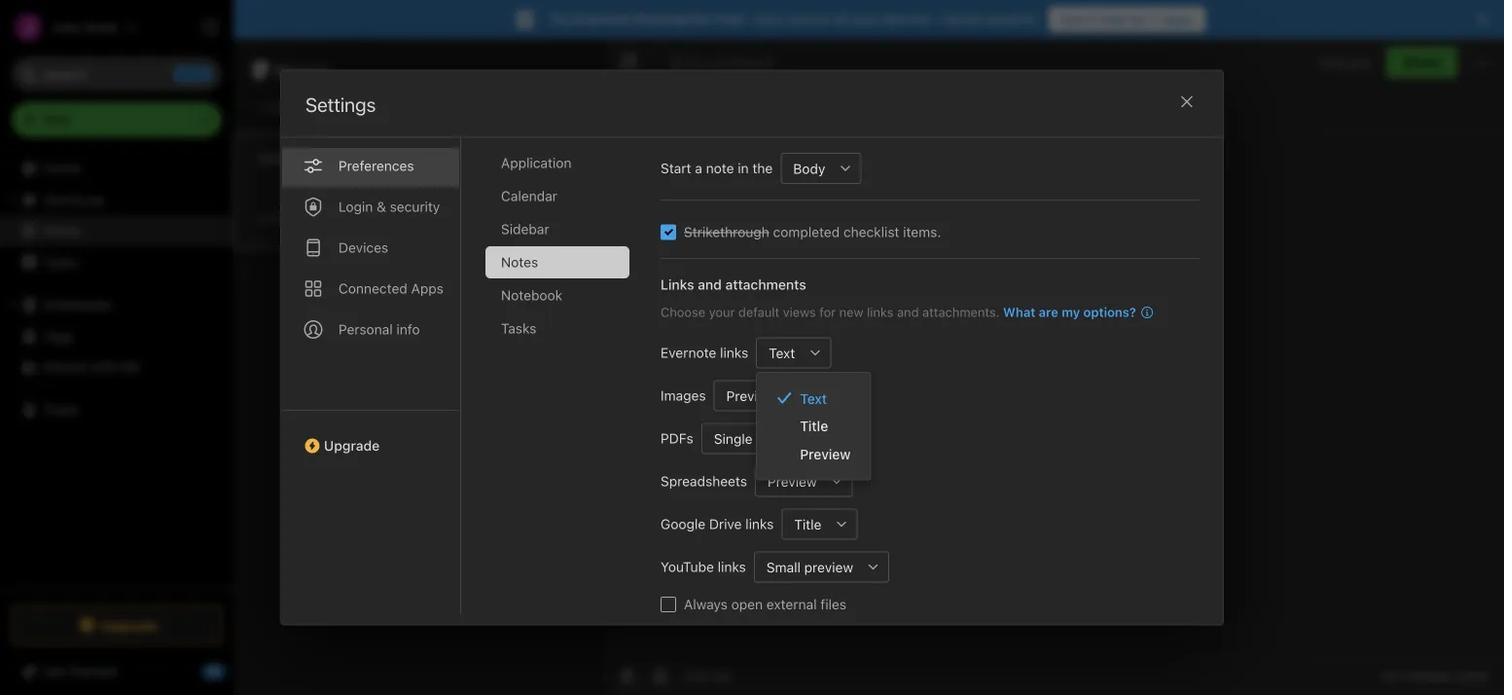 Task type: describe. For each thing, give the bounding box(es) containing it.
get it free for 7 days button
[[1050, 7, 1206, 32]]

share button
[[1387, 47, 1458, 78]]

in
[[738, 160, 749, 176]]

trash
[[43, 402, 78, 418]]

share
[[1404, 54, 1442, 70]]

notebook tab
[[486, 279, 630, 311]]

text link
[[758, 384, 871, 412]]

settings inside tooltip
[[245, 19, 296, 34]]

start a note in the
[[661, 160, 773, 176]]

notes inside tree
[[43, 222, 80, 238]]

with
[[91, 359, 117, 375]]

strikethrough
[[684, 223, 770, 239]]

google
[[661, 515, 706, 531]]

what
[[1004, 304, 1036, 319]]

home
[[43, 160, 80, 176]]

youtube
[[661, 558, 714, 574]]

it
[[1088, 11, 1097, 27]]

google drive links
[[661, 515, 774, 531]]

security
[[390, 198, 440, 214]]

1
[[257, 100, 263, 116]]

links up open
[[718, 558, 746, 574]]

checklist
[[844, 223, 900, 239]]

what are my options?
[[1004, 304, 1137, 319]]

only you
[[1320, 55, 1372, 69]]

small preview
[[767, 558, 854, 574]]

0 vertical spatial note
[[267, 100, 295, 116]]

youtube links
[[661, 558, 746, 574]]

choose your default views for new links and attachments.
[[661, 304, 1000, 319]]

my
[[1062, 304, 1081, 319]]

dropdown list menu
[[758, 384, 871, 468]]

expand notebooks image
[[5, 297, 20, 312]]

days
[[1164, 11, 1194, 27]]

1 horizontal spatial notes
[[275, 58, 329, 81]]

info
[[397, 321, 420, 337]]

attachments
[[726, 276, 807, 292]]

0 vertical spatial a
[[695, 160, 703, 176]]

first notebook
[[688, 55, 775, 69]]

1 vertical spatial note
[[706, 160, 734, 176]]

0 vertical spatial upgrade button
[[281, 409, 460, 461]]

notebook inside "button"
[[718, 55, 775, 69]]

Choose default view option for PDFs field
[[702, 422, 824, 454]]

drive
[[710, 515, 742, 531]]

strikethrough completed checklist items.
[[684, 223, 942, 239]]

text inside button
[[769, 344, 796, 360]]

completed
[[773, 223, 840, 239]]

preview for the bottom preview button
[[768, 473, 817, 489]]

application
[[501, 154, 572, 170]]

login
[[339, 198, 373, 214]]

evernote links
[[661, 344, 749, 360]]

settings image
[[199, 16, 222, 39]]

calendar
[[501, 187, 558, 203]]

open
[[732, 596, 763, 612]]

devices
[[339, 239, 389, 255]]

7
[[1152, 11, 1160, 27]]

images
[[661, 387, 706, 403]]

add a reminder image
[[616, 664, 640, 687]]

ago
[[339, 212, 359, 225]]

me
[[121, 359, 140, 375]]

try evernote personal for free: sync across all your devices. cancel anytime.
[[549, 11, 1040, 27]]

always open external files
[[684, 596, 847, 612]]

&
[[377, 198, 386, 214]]

always
[[684, 596, 728, 612]]

new button
[[12, 102, 222, 137]]

0 vertical spatial preview button
[[714, 380, 781, 411]]

login & security
[[339, 198, 440, 214]]

0 horizontal spatial personal
[[339, 321, 393, 337]]

tasks button
[[0, 246, 233, 277]]

items.
[[904, 223, 942, 239]]

sidebar tab
[[486, 213, 630, 245]]

small
[[767, 558, 801, 574]]

home link
[[0, 153, 234, 184]]

tags
[[44, 328, 73, 344]]

0 horizontal spatial a
[[259, 212, 265, 225]]

Search text field
[[25, 56, 208, 92]]

untitled
[[259, 150, 310, 166]]

for for 7
[[1130, 11, 1149, 27]]

you
[[1350, 55, 1372, 69]]

preview inside dropdown list menu
[[800, 446, 851, 462]]

application tab
[[486, 146, 630, 179]]

text inside dropdown list menu
[[800, 390, 828, 406]]

add tag image
[[649, 664, 673, 687]]

title button
[[782, 508, 827, 539]]

preview
[[805, 558, 854, 574]]

0 horizontal spatial evernote
[[573, 11, 631, 27]]

apps
[[411, 280, 444, 296]]

preferences
[[339, 157, 414, 173]]

preview link
[[758, 440, 871, 468]]

attachments.
[[923, 304, 1000, 319]]

all changes saved
[[1383, 668, 1489, 683]]

1 horizontal spatial for
[[820, 304, 836, 319]]

1 vertical spatial and
[[898, 304, 919, 319]]

new
[[840, 304, 864, 319]]

1 vertical spatial evernote
[[661, 344, 717, 360]]

personal info
[[339, 321, 420, 337]]

notes inside tab
[[501, 253, 539, 270]]

Choose default view option for YouTube links field
[[754, 551, 890, 582]]

1 vertical spatial upgrade button
[[12, 605, 222, 644]]

1 vertical spatial settings
[[306, 93, 376, 116]]



Task type: vqa. For each thing, say whether or not it's contained in the screenshot.
always
yes



Task type: locate. For each thing, give the bounding box(es) containing it.
tab list for application
[[281, 127, 461, 614]]

Always open external files checkbox
[[661, 596, 677, 612]]

tasks inside button
[[43, 254, 78, 270]]

0 vertical spatial and
[[698, 276, 722, 292]]

for for free:
[[693, 11, 712, 27]]

links right drive
[[746, 515, 774, 531]]

1 vertical spatial upgrade
[[101, 617, 158, 633]]

tab list containing preferences
[[281, 127, 461, 614]]

tasks
[[43, 254, 78, 270], [501, 320, 537, 336]]

0 horizontal spatial settings
[[245, 19, 296, 34]]

0 horizontal spatial text
[[769, 344, 796, 360]]

only
[[1320, 55, 1347, 69]]

1 horizontal spatial evernote
[[661, 344, 717, 360]]

2 horizontal spatial for
[[1130, 11, 1149, 27]]

1 vertical spatial personal
[[339, 321, 393, 337]]

a
[[695, 160, 703, 176], [259, 212, 265, 225]]

choose
[[661, 304, 706, 319]]

shortcuts
[[44, 192, 105, 208]]

all
[[835, 11, 848, 27]]

1 horizontal spatial a
[[695, 160, 703, 176]]

files
[[821, 596, 847, 612]]

external
[[767, 596, 817, 612]]

note left in
[[706, 160, 734, 176]]

2 vertical spatial notes
[[501, 253, 539, 270]]

for
[[693, 11, 712, 27], [1130, 11, 1149, 27], [820, 304, 836, 319]]

notebooks
[[44, 296, 112, 312]]

title inside button
[[795, 516, 822, 532]]

notes down shortcuts
[[43, 222, 80, 238]]

links
[[661, 276, 695, 292]]

your
[[852, 11, 880, 27], [709, 304, 735, 319]]

0 vertical spatial notebook
[[718, 55, 775, 69]]

personal
[[634, 11, 690, 27], [339, 321, 393, 337]]

Choose default view option for Google Drive links field
[[782, 508, 858, 539]]

tooltip
[[470, 51, 575, 90]]

links right new
[[867, 304, 894, 319]]

0 horizontal spatial upgrade
[[101, 617, 158, 633]]

Select303 checkbox
[[661, 224, 677, 239]]

for left 7
[[1130, 11, 1149, 27]]

calendar tab
[[486, 180, 630, 212]]

a few minutes ago
[[259, 212, 359, 225]]

settings tooltip
[[216, 8, 311, 46]]

0 horizontal spatial your
[[709, 304, 735, 319]]

across
[[789, 11, 831, 27]]

evernote
[[573, 11, 631, 27], [661, 344, 717, 360]]

Choose default view option for Images field
[[714, 380, 812, 411]]

personal up expand note icon in the top of the page
[[634, 11, 690, 27]]

and
[[698, 276, 722, 292], [898, 304, 919, 319]]

1 vertical spatial preview button
[[755, 465, 822, 496]]

Choose default view option for Evernote links field
[[757, 337, 832, 368]]

tasks inside 'tab'
[[501, 320, 537, 336]]

connected
[[339, 280, 408, 296]]

0 vertical spatial upgrade
[[324, 437, 380, 453]]

tree
[[0, 153, 234, 588]]

few
[[269, 212, 288, 225]]

text button
[[757, 337, 800, 368]]

preview
[[727, 387, 776, 403], [800, 446, 851, 462], [768, 473, 817, 489]]

sync
[[755, 11, 786, 27]]

trash link
[[0, 394, 233, 425]]

1 horizontal spatial upgrade button
[[281, 409, 460, 461]]

notebook right "first"
[[718, 55, 775, 69]]

notes down sidebar
[[501, 253, 539, 270]]

notes tab
[[486, 246, 630, 278]]

0 vertical spatial text
[[769, 344, 796, 360]]

0 horizontal spatial tasks
[[43, 254, 78, 270]]

preview down title link
[[800, 446, 851, 462]]

settings right 1 note
[[306, 93, 376, 116]]

links
[[867, 304, 894, 319], [720, 344, 749, 360], [746, 515, 774, 531], [718, 558, 746, 574]]

Choose default view option for Spreadsheets field
[[755, 465, 853, 496]]

small preview button
[[754, 551, 859, 582]]

preview inside choose default view option for spreadsheets field
[[768, 473, 817, 489]]

all
[[1383, 668, 1398, 683]]

0 vertical spatial personal
[[634, 11, 690, 27]]

0 vertical spatial title
[[800, 418, 829, 434]]

page
[[757, 430, 788, 446]]

0 vertical spatial preview
[[727, 387, 776, 403]]

shared
[[43, 359, 87, 375]]

settings
[[245, 19, 296, 34], [306, 93, 376, 116]]

single
[[714, 430, 753, 446]]

0 vertical spatial evernote
[[573, 11, 631, 27]]

saved
[[1455, 668, 1489, 683]]

personal down connected
[[339, 321, 393, 337]]

evernote down choose
[[661, 344, 717, 360]]

0 horizontal spatial for
[[693, 11, 712, 27]]

notes
[[275, 58, 329, 81], [43, 222, 80, 238], [501, 253, 539, 270]]

cancel
[[939, 11, 983, 27]]

try
[[549, 11, 570, 27]]

1 horizontal spatial and
[[898, 304, 919, 319]]

sidebar
[[501, 220, 550, 236]]

1 horizontal spatial text
[[800, 390, 828, 406]]

tree containing home
[[0, 153, 234, 588]]

title link
[[758, 412, 871, 440]]

None search field
[[25, 56, 208, 92]]

expand note image
[[618, 51, 642, 74]]

free
[[1100, 11, 1127, 27]]

close image
[[1176, 90, 1199, 113]]

preview inside choose default view option for images field
[[727, 387, 776, 403]]

text
[[769, 344, 796, 360], [800, 390, 828, 406]]

tasks tab
[[486, 312, 630, 344]]

Note Editor text field
[[605, 132, 1505, 655]]

settings right settings image
[[245, 19, 296, 34]]

links left text button
[[720, 344, 749, 360]]

shared with me
[[43, 359, 140, 375]]

note window element
[[605, 39, 1505, 695]]

1 horizontal spatial notebook
[[718, 55, 775, 69]]

text up title link
[[800, 390, 828, 406]]

for left free:
[[693, 11, 712, 27]]

title down text link
[[800, 418, 829, 434]]

1 vertical spatial preview
[[800, 446, 851, 462]]

1 vertical spatial a
[[259, 212, 265, 225]]

notebook inside tab
[[501, 287, 563, 303]]

tasks down the notebook tab
[[501, 320, 537, 336]]

connected apps
[[339, 280, 444, 296]]

single page
[[714, 430, 788, 446]]

title up the small preview button
[[795, 516, 822, 532]]

text down views
[[769, 344, 796, 360]]

preview button up single page button
[[714, 380, 781, 411]]

free:
[[715, 11, 748, 27]]

preview for top preview button
[[727, 387, 776, 403]]

get
[[1061, 11, 1085, 27]]

devices.
[[884, 11, 936, 27]]

and right links
[[698, 276, 722, 292]]

evernote right 'try'
[[573, 11, 631, 27]]

default
[[739, 304, 780, 319]]

tasks up notebooks
[[43, 254, 78, 270]]

tab list containing application
[[486, 146, 645, 614]]

for left new
[[820, 304, 836, 319]]

2 horizontal spatial notes
[[501, 253, 539, 270]]

and left attachments.
[[898, 304, 919, 319]]

for inside get it free for 7 days button
[[1130, 11, 1149, 27]]

0 horizontal spatial note
[[267, 100, 295, 116]]

1 vertical spatial your
[[709, 304, 735, 319]]

1 horizontal spatial your
[[852, 11, 880, 27]]

your right all
[[852, 11, 880, 27]]

new
[[43, 111, 71, 128]]

1 horizontal spatial tasks
[[501, 320, 537, 336]]

1 horizontal spatial upgrade
[[324, 437, 380, 453]]

single page button
[[702, 422, 793, 454]]

1 horizontal spatial settings
[[306, 93, 376, 116]]

notes up 1 note
[[275, 58, 329, 81]]

a left few
[[259, 212, 265, 225]]

notebook down "notes" tab
[[501, 287, 563, 303]]

title inside dropdown list menu
[[800, 418, 829, 434]]

1 vertical spatial title
[[795, 516, 822, 532]]

1 horizontal spatial personal
[[634, 11, 690, 27]]

tab list for start a note in the
[[486, 146, 645, 614]]

pdfs
[[661, 430, 694, 446]]

note right 1
[[267, 100, 295, 116]]

get it free for 7 days
[[1061, 11, 1194, 27]]

2 vertical spatial preview
[[768, 473, 817, 489]]

0 vertical spatial your
[[852, 11, 880, 27]]

preview up single page
[[727, 387, 776, 403]]

changes
[[1401, 668, 1451, 683]]

0 horizontal spatial tab list
[[281, 127, 461, 614]]

body
[[794, 160, 826, 176]]

your down the links and attachments
[[709, 304, 735, 319]]

0 vertical spatial settings
[[245, 19, 296, 34]]

0 vertical spatial notes
[[275, 58, 329, 81]]

0 horizontal spatial and
[[698, 276, 722, 292]]

preview button up title button
[[755, 465, 822, 496]]

tab list
[[281, 127, 461, 614], [486, 146, 645, 614]]

are
[[1039, 304, 1059, 319]]

the
[[753, 160, 773, 176]]

1 vertical spatial text
[[800, 390, 828, 406]]

spreadsheets
[[661, 473, 748, 489]]

0 horizontal spatial upgrade button
[[12, 605, 222, 644]]

preview down preview link
[[768, 473, 817, 489]]

1 horizontal spatial tab list
[[486, 146, 645, 614]]

anytime.
[[986, 11, 1040, 27]]

first notebook button
[[664, 49, 782, 76]]

shortcuts button
[[0, 184, 233, 215]]

options?
[[1084, 304, 1137, 319]]

tags button
[[0, 320, 233, 351]]

1 horizontal spatial note
[[706, 160, 734, 176]]

Start a new note in the body or title. field
[[781, 152, 862, 183]]

0 vertical spatial tasks
[[43, 254, 78, 270]]

0 horizontal spatial notes
[[43, 222, 80, 238]]

1 vertical spatial notebook
[[501, 287, 563, 303]]

1 vertical spatial notes
[[43, 222, 80, 238]]

notebooks link
[[0, 289, 233, 320]]

1 vertical spatial tasks
[[501, 320, 537, 336]]

0 horizontal spatial notebook
[[501, 287, 563, 303]]

1 note
[[257, 100, 295, 116]]

a right start
[[695, 160, 703, 176]]

notebook
[[718, 55, 775, 69], [501, 287, 563, 303]]



